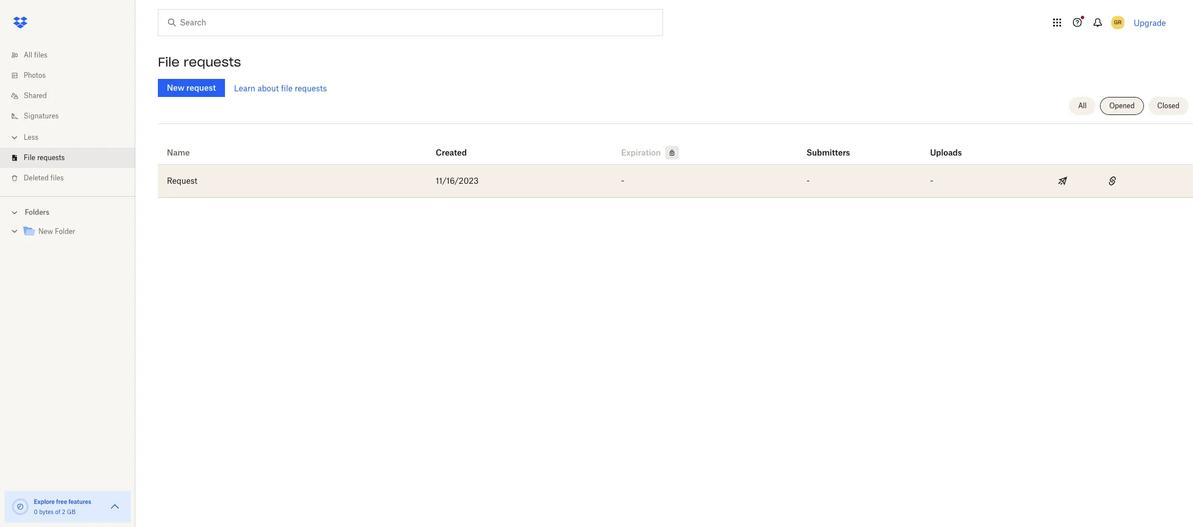 Task type: vqa. For each thing, say whether or not it's contained in the screenshot.
sharing
no



Task type: describe. For each thing, give the bounding box(es) containing it.
2 - from the left
[[807, 176, 810, 186]]

learn about file requests link
[[234, 83, 327, 93]]

1 - from the left
[[621, 176, 624, 186]]

3 - from the left
[[930, 176, 934, 186]]

deleted
[[24, 174, 49, 182]]

folders button
[[0, 204, 135, 221]]

row group containing request
[[158, 165, 1193, 198]]

upgrade link
[[1134, 18, 1166, 27]]

closed
[[1158, 102, 1180, 110]]

1 horizontal spatial file requests
[[158, 54, 241, 70]]

2 column header from the left
[[930, 133, 976, 160]]

all files
[[24, 51, 47, 59]]

file requests link
[[9, 148, 135, 168]]

new request
[[167, 83, 216, 92]]

of
[[55, 509, 60, 515]]

11/16/2023
[[436, 176, 479, 186]]

features
[[68, 499, 91, 505]]

Search in folder "Dropbox" text field
[[180, 16, 640, 29]]

cell inside row group
[[1144, 165, 1193, 197]]

files for all files
[[34, 51, 47, 59]]

file requests list item
[[0, 148, 135, 168]]

file requests inside list item
[[24, 153, 65, 162]]

request
[[186, 83, 216, 92]]

quota usage element
[[11, 498, 29, 516]]

opened button
[[1101, 97, 1144, 115]]

shared link
[[9, 86, 135, 106]]

2
[[62, 509, 65, 515]]

1 column header from the left
[[807, 133, 852, 160]]

about
[[258, 83, 279, 93]]

photos
[[24, 71, 46, 80]]

all button
[[1069, 97, 1096, 115]]

1 horizontal spatial file
[[158, 54, 180, 70]]

explore
[[34, 499, 55, 505]]

row containing request
[[158, 165, 1193, 198]]



Task type: locate. For each thing, give the bounding box(es) containing it.
all left opened
[[1078, 102, 1087, 110]]

2 row from the top
[[158, 165, 1193, 198]]

gr
[[1114, 19, 1122, 26]]

0 horizontal spatial file requests
[[24, 153, 65, 162]]

1 horizontal spatial new
[[167, 83, 184, 92]]

gr button
[[1109, 14, 1127, 32]]

all for all files
[[24, 51, 32, 59]]

upgrade
[[1134, 18, 1166, 27]]

0 vertical spatial new
[[167, 83, 184, 92]]

1 vertical spatial file requests
[[24, 153, 65, 162]]

all up photos
[[24, 51, 32, 59]]

signatures
[[24, 112, 59, 120]]

column header
[[807, 133, 852, 160], [930, 133, 976, 160]]

0 vertical spatial file requests
[[158, 54, 241, 70]]

0 vertical spatial file
[[158, 54, 180, 70]]

0 horizontal spatial all
[[24, 51, 32, 59]]

0 horizontal spatial requests
[[37, 153, 65, 162]]

list
[[0, 38, 135, 196]]

photos link
[[9, 65, 135, 86]]

less
[[24, 133, 38, 142]]

table containing name
[[158, 128, 1193, 198]]

free
[[56, 499, 67, 505]]

0 horizontal spatial -
[[621, 176, 624, 186]]

dropbox image
[[9, 11, 32, 34]]

0 vertical spatial requests
[[184, 54, 241, 70]]

1 horizontal spatial all
[[1078, 102, 1087, 110]]

all inside list
[[24, 51, 32, 59]]

new request button
[[158, 79, 225, 97]]

0 horizontal spatial file
[[24, 153, 35, 162]]

file requests
[[158, 54, 241, 70], [24, 153, 65, 162]]

file up new request
[[158, 54, 180, 70]]

1 vertical spatial files
[[51, 174, 64, 182]]

requests inside list item
[[37, 153, 65, 162]]

created button
[[436, 146, 467, 160]]

1 vertical spatial new
[[38, 227, 53, 236]]

pro trial element
[[661, 146, 679, 160]]

new for new folder
[[38, 227, 53, 236]]

new
[[167, 83, 184, 92], [38, 227, 53, 236]]

1 vertical spatial all
[[1078, 102, 1087, 110]]

signatures link
[[9, 106, 135, 126]]

1 horizontal spatial files
[[51, 174, 64, 182]]

2 horizontal spatial requests
[[295, 83, 327, 93]]

new inside button
[[167, 83, 184, 92]]

1 vertical spatial file
[[24, 153, 35, 162]]

requests
[[184, 54, 241, 70], [295, 83, 327, 93], [37, 153, 65, 162]]

copy link image
[[1106, 174, 1119, 188]]

learn
[[234, 83, 255, 93]]

deleted files link
[[9, 168, 135, 188]]

file requests up deleted files in the left of the page
[[24, 153, 65, 162]]

row containing name
[[158, 128, 1193, 165]]

learn about file requests
[[234, 83, 327, 93]]

0 vertical spatial files
[[34, 51, 47, 59]]

file
[[281, 83, 293, 93]]

all inside button
[[1078, 102, 1087, 110]]

cell
[[1144, 165, 1193, 197]]

send email image
[[1056, 174, 1070, 188]]

0 horizontal spatial new
[[38, 227, 53, 236]]

0
[[34, 509, 38, 515]]

explore free features 0 bytes of 2 gb
[[34, 499, 91, 515]]

all for all
[[1078, 102, 1087, 110]]

2 vertical spatial requests
[[37, 153, 65, 162]]

0 horizontal spatial files
[[34, 51, 47, 59]]

opened
[[1110, 102, 1135, 110]]

created
[[436, 148, 467, 157]]

bytes
[[39, 509, 54, 515]]

table
[[158, 128, 1193, 198]]

new folder link
[[23, 224, 126, 240]]

1 row from the top
[[158, 128, 1193, 165]]

row
[[158, 128, 1193, 165], [158, 165, 1193, 198]]

gb
[[67, 509, 76, 515]]

files for deleted files
[[51, 174, 64, 182]]

request
[[167, 176, 197, 186]]

files right deleted
[[51, 174, 64, 182]]

files
[[34, 51, 47, 59], [51, 174, 64, 182]]

file requests up request
[[158, 54, 241, 70]]

folders
[[25, 208, 49, 217]]

file down less
[[24, 153, 35, 162]]

-
[[621, 176, 624, 186], [807, 176, 810, 186], [930, 176, 934, 186]]

new left request
[[167, 83, 184, 92]]

closed button
[[1149, 97, 1189, 115]]

requests right file
[[295, 83, 327, 93]]

name
[[167, 148, 190, 157]]

row group
[[158, 165, 1193, 198]]

files up photos
[[34, 51, 47, 59]]

folder
[[55, 227, 75, 236]]

list containing all files
[[0, 38, 135, 196]]

1 horizontal spatial -
[[807, 176, 810, 186]]

shared
[[24, 91, 47, 100]]

new folder
[[38, 227, 75, 236]]

1 horizontal spatial requests
[[184, 54, 241, 70]]

1 horizontal spatial column header
[[930, 133, 976, 160]]

0 vertical spatial all
[[24, 51, 32, 59]]

all files link
[[9, 45, 135, 65]]

requests up deleted files in the left of the page
[[37, 153, 65, 162]]

less image
[[9, 132, 20, 143]]

new left folder
[[38, 227, 53, 236]]

deleted files
[[24, 174, 64, 182]]

file
[[158, 54, 180, 70], [24, 153, 35, 162]]

0 horizontal spatial column header
[[807, 133, 852, 160]]

2 horizontal spatial -
[[930, 176, 934, 186]]

file inside list item
[[24, 153, 35, 162]]

all
[[24, 51, 32, 59], [1078, 102, 1087, 110]]

new for new request
[[167, 83, 184, 92]]

requests up request
[[184, 54, 241, 70]]

1 vertical spatial requests
[[295, 83, 327, 93]]



